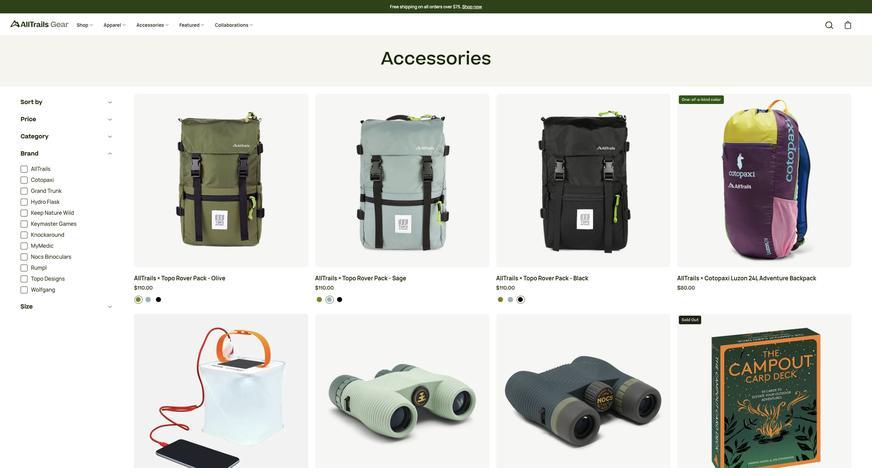 Task type: locate. For each thing, give the bounding box(es) containing it.
1 toggle plus image from the left
[[89, 23, 93, 27]]

2 olive radio from the left
[[315, 296, 324, 304]]

sage image inside option
[[146, 298, 151, 303]]

topo for alltrails × topo rover pack - sage
[[342, 275, 356, 283]]

accessories
[[136, 22, 165, 28], [381, 46, 491, 72]]

olive radio left black image
[[315, 296, 324, 304]]

1 $110.00 from the left
[[134, 285, 153, 292]]

sage image right olive icon
[[146, 298, 151, 303]]

black image right sage option
[[156, 298, 161, 303]]

cotopaxi left luzon
[[705, 275, 730, 283]]

3 - from the left
[[570, 275, 572, 283]]

olive image left black image
[[317, 298, 322, 303]]

$110.00 inside alltrails × topo rover pack - sage $110.00
[[315, 285, 334, 292]]

$110.00 inside alltrails × topo rover pack - black $110.00
[[496, 285, 515, 292]]

rumpl
[[31, 265, 47, 272]]

3 toggle plus image from the left
[[201, 23, 205, 27]]

×
[[157, 275, 160, 283], [338, 275, 341, 283], [519, 275, 522, 283], [701, 275, 703, 283]]

sage image
[[146, 298, 151, 303], [327, 298, 332, 303], [508, 298, 513, 303]]

0 horizontal spatial rover
[[176, 275, 192, 283]]

2 black image from the left
[[518, 298, 523, 303]]

olive image inside option
[[498, 298, 503, 303]]

- left olive
[[208, 275, 210, 283]]

× inside alltrails × topo rover pack - sage $110.00
[[338, 275, 341, 283]]

knockaround
[[31, 232, 64, 239]]

olive image left black option
[[498, 298, 503, 303]]

Sage radio
[[144, 296, 153, 304]]

wild
[[63, 210, 74, 217]]

price
[[21, 115, 36, 124]]

1 horizontal spatial shop
[[462, 4, 473, 10]]

alltrails × cotopaxi luzon 24l adventure backpack $80.00
[[677, 275, 816, 292]]

alltrails up sage option
[[134, 275, 156, 283]]

Olive radio
[[134, 296, 142, 304], [315, 296, 324, 304]]

1 horizontal spatial option group
[[315, 296, 490, 304]]

toggle plus image for accessories
[[165, 23, 169, 27]]

shop
[[462, 4, 473, 10], [77, 22, 89, 28]]

black image
[[337, 298, 342, 303]]

alltrails for alltrails × cotopaxi luzon 24l adventure backpack
[[677, 275, 699, 283]]

shop left apparel
[[77, 22, 89, 28]]

2 horizontal spatial pack
[[555, 275, 569, 283]]

toggle plus image inside accessories link
[[165, 23, 169, 27]]

rover
[[176, 275, 192, 283], [357, 275, 373, 283], [538, 275, 554, 283]]

olive radio left sage option
[[134, 296, 142, 304]]

toggle plus image inside featured link
[[201, 23, 205, 27]]

0 horizontal spatial $110.00
[[134, 285, 153, 292]]

black image right olive option
[[518, 298, 523, 303]]

1 sage image from the left
[[146, 298, 151, 303]]

black image
[[156, 298, 161, 303], [518, 298, 523, 303]]

1 horizontal spatial -
[[389, 275, 391, 283]]

3 sage image from the left
[[508, 298, 513, 303]]

1 horizontal spatial black radio
[[336, 296, 344, 304]]

2 $110.00 link from the left
[[315, 285, 489, 293]]

2 horizontal spatial sage image
[[508, 298, 513, 303]]

- left sage
[[389, 275, 391, 283]]

sort
[[21, 98, 34, 106]]

0 horizontal spatial toggle plus image
[[89, 23, 93, 27]]

toggle plus image left collaborations
[[201, 23, 205, 27]]

toggle plus image inside the collaborations link
[[249, 23, 253, 27]]

Black radio
[[154, 296, 163, 304], [336, 296, 344, 304]]

1 vertical spatial cotopaxi
[[705, 275, 730, 283]]

$110.00
[[134, 285, 153, 292], [315, 285, 334, 292], [496, 285, 515, 292]]

0 horizontal spatial option group
[[134, 296, 308, 304]]

black image inside radio
[[156, 298, 161, 303]]

toggle plus image left featured at left top
[[165, 23, 169, 27]]

toggle plus image inside the shop link
[[89, 23, 93, 27]]

1 horizontal spatial $110.00 link
[[315, 285, 489, 293]]

2 × from the left
[[338, 275, 341, 283]]

3 × from the left
[[519, 275, 522, 283]]

option group down alltrails × topo rover pack - olive link
[[134, 296, 308, 304]]

× for alltrails × topo rover pack - sage
[[338, 275, 341, 283]]

toggle plus image inside apparel link
[[122, 23, 126, 27]]

1 horizontal spatial toggle plus image
[[249, 23, 253, 27]]

2 option group from the left
[[315, 296, 490, 304]]

pack inside alltrails × topo rover pack - sage $110.00
[[374, 275, 388, 283]]

alltrails × topo rover pack - black $110.00
[[496, 275, 588, 292]]

× for alltrails × topo rover pack - black
[[519, 275, 522, 283]]

- inside alltrails × topo rover pack - black $110.00
[[570, 275, 572, 283]]

black radio right sage option
[[154, 296, 163, 304]]

0 horizontal spatial olive radio
[[134, 296, 142, 304]]

$75.
[[453, 4, 461, 10]]

1 $110.00 link from the left
[[134, 285, 308, 293]]

3 option group from the left
[[496, 296, 671, 304]]

topo inside alltrails × topo rover pack - black $110.00
[[524, 275, 537, 283]]

0 horizontal spatial accessories
[[136, 22, 165, 28]]

topo designs
[[31, 276, 65, 283]]

0 horizontal spatial sage radio
[[325, 296, 334, 304]]

4 × from the left
[[701, 275, 703, 283]]

black image for alltrails × topo rover pack - olive
[[156, 298, 161, 303]]

cotopaxi inside the alltrails × cotopaxi luzon 24l adventure backpack $80.00
[[705, 275, 730, 283]]

collaborations
[[215, 22, 249, 28]]

accessories link
[[131, 17, 174, 34]]

0 horizontal spatial black radio
[[154, 296, 163, 304]]

2 rover from the left
[[357, 275, 373, 283]]

olive image for alltrails × topo rover pack - sage
[[317, 298, 322, 303]]

free
[[390, 4, 399, 10]]

× inside the alltrails × cotopaxi luzon 24l adventure backpack $80.00
[[701, 275, 703, 283]]

option group down alltrails × topo rover pack - sage link
[[315, 296, 490, 304]]

alltrails × cotopaxi luzon 24l adventure backpack link
[[677, 275, 852, 283]]

black image inside option
[[518, 298, 523, 303]]

olive image
[[317, 298, 322, 303], [498, 298, 503, 303]]

accessories inside accessories link
[[136, 22, 165, 28]]

2 horizontal spatial option group
[[496, 296, 671, 304]]

sage image for alltrails × topo rover pack - sage
[[327, 298, 332, 303]]

1 horizontal spatial sage image
[[327, 298, 332, 303]]

0 horizontal spatial sage image
[[146, 298, 151, 303]]

1 option group from the left
[[134, 296, 308, 304]]

1 rover from the left
[[176, 275, 192, 283]]

1 black radio from the left
[[154, 296, 163, 304]]

alltrails for alltrails × topo rover pack - sage
[[315, 275, 337, 283]]

$110.00 link down alltrails × topo rover pack - sage link
[[315, 285, 489, 293]]

0 horizontal spatial -
[[208, 275, 210, 283]]

pack left the black
[[555, 275, 569, 283]]

option group
[[134, 296, 308, 304], [315, 296, 490, 304], [496, 296, 671, 304]]

sort by button
[[21, 94, 113, 111]]

2 $110.00 from the left
[[315, 285, 334, 292]]

grand trunk
[[31, 188, 62, 195]]

0 vertical spatial accessories
[[136, 22, 165, 28]]

shop right $75.
[[462, 4, 473, 10]]

$110.00 inside 'alltrails × topo rover pack - olive $110.00'
[[134, 285, 153, 292]]

2 black radio from the left
[[336, 296, 344, 304]]

1 horizontal spatial cotopaxi
[[705, 275, 730, 283]]

2 horizontal spatial rover
[[538, 275, 554, 283]]

pack
[[193, 275, 207, 283], [374, 275, 388, 283], [555, 275, 569, 283]]

1 horizontal spatial $110.00
[[315, 285, 334, 292]]

pack left olive
[[193, 275, 207, 283]]

1 horizontal spatial sage radio
[[507, 296, 515, 304]]

option group down alltrails × topo rover pack - black link
[[496, 296, 671, 304]]

alltrails inside the alltrails × cotopaxi luzon 24l adventure backpack $80.00
[[677, 275, 699, 283]]

$110.00 link
[[134, 285, 308, 293], [315, 285, 489, 293], [496, 285, 670, 293]]

shipping
[[400, 4, 417, 10]]

by
[[35, 98, 42, 106]]

0 horizontal spatial toggle plus image
[[122, 23, 126, 27]]

1 sage radio from the left
[[325, 296, 334, 304]]

luzon
[[731, 275, 748, 283]]

trunk
[[47, 188, 62, 195]]

× inside 'alltrails × topo rover pack - olive $110.00'
[[157, 275, 160, 283]]

0 horizontal spatial black image
[[156, 298, 161, 303]]

alltrails for alltrails × topo rover pack - black
[[496, 275, 518, 283]]

pack inside 'alltrails × topo rover pack - olive $110.00'
[[193, 275, 207, 283]]

× inside alltrails × topo rover pack - black $110.00
[[519, 275, 522, 283]]

nocs
[[31, 254, 44, 261]]

toggle plus image for shop
[[89, 23, 93, 27]]

alltrails × topo rover pack - sage link
[[315, 275, 489, 283]]

1 vertical spatial shop
[[77, 22, 89, 28]]

option group for sage
[[315, 296, 490, 304]]

- inside alltrails × topo rover pack - sage $110.00
[[389, 275, 391, 283]]

alltrails inside 'alltrails × topo rover pack - olive $110.00'
[[134, 275, 156, 283]]

cotopaxi up the 'grand'
[[31, 177, 54, 184]]

1 pack from the left
[[193, 275, 207, 283]]

mymedic
[[31, 243, 54, 250]]

free shipping on all orders over $75. shop now
[[390, 4, 482, 10]]

alltrails down brand
[[31, 166, 51, 173]]

binoculars
[[45, 254, 71, 261]]

2 horizontal spatial $110.00
[[496, 285, 515, 292]]

$110.00 link down alltrails × topo rover pack - black link
[[496, 285, 670, 293]]

apparel
[[104, 22, 122, 28]]

3 rover from the left
[[538, 275, 554, 283]]

2 toggle plus image from the left
[[249, 23, 253, 27]]

topo
[[161, 275, 175, 283], [342, 275, 356, 283], [524, 275, 537, 283], [31, 276, 43, 283]]

× for alltrails × cotopaxi luzon 24l adventure backpack
[[701, 275, 703, 283]]

featured link
[[174, 17, 210, 34]]

size
[[21, 303, 33, 311]]

2 sage image from the left
[[327, 298, 332, 303]]

1 - from the left
[[208, 275, 210, 283]]

1 toggle plus image from the left
[[122, 23, 126, 27]]

1 horizontal spatial olive image
[[498, 298, 503, 303]]

3 pack from the left
[[555, 275, 569, 283]]

toggle plus image
[[89, 23, 93, 27], [165, 23, 169, 27], [201, 23, 205, 27]]

Sage radio
[[325, 296, 334, 304], [507, 296, 515, 304]]

1 horizontal spatial black image
[[518, 298, 523, 303]]

rover inside alltrails × topo rover pack - black $110.00
[[538, 275, 554, 283]]

sage radio left black image
[[325, 296, 334, 304]]

-
[[208, 275, 210, 283], [389, 275, 391, 283], [570, 275, 572, 283]]

alltrails up black image
[[315, 275, 337, 283]]

1 horizontal spatial rover
[[357, 275, 373, 283]]

keep nature wild
[[31, 210, 74, 217]]

2 olive image from the left
[[498, 298, 503, 303]]

- for olive
[[208, 275, 210, 283]]

1 olive image from the left
[[317, 298, 322, 303]]

category
[[21, 133, 49, 141]]

cotopaxi
[[31, 177, 54, 184], [705, 275, 730, 283]]

pack left sage
[[374, 275, 388, 283]]

category button
[[21, 128, 113, 145]]

2 horizontal spatial $110.00 link
[[496, 285, 670, 293]]

0 horizontal spatial $110.00 link
[[134, 285, 308, 293]]

2 pack from the left
[[374, 275, 388, 283]]

3 $110.00 from the left
[[496, 285, 515, 292]]

2 - from the left
[[389, 275, 391, 283]]

alltrails up olive option
[[496, 275, 518, 283]]

- inside 'alltrails × topo rover pack - olive $110.00'
[[208, 275, 210, 283]]

now
[[474, 4, 482, 10]]

1 horizontal spatial pack
[[374, 275, 388, 283]]

black radio down alltrails × topo rover pack - sage $110.00
[[336, 296, 344, 304]]

rover for sage
[[357, 275, 373, 283]]

sage
[[392, 275, 406, 283]]

sage radio left black option
[[507, 296, 515, 304]]

1 olive radio from the left
[[134, 296, 142, 304]]

apparel link
[[99, 17, 131, 34]]

1 × from the left
[[157, 275, 160, 283]]

2 toggle plus image from the left
[[165, 23, 169, 27]]

sage image left black image
[[327, 298, 332, 303]]

sage image for alltrails × topo rover pack - black
[[508, 298, 513, 303]]

0 horizontal spatial shop
[[77, 22, 89, 28]]

option group for olive
[[134, 296, 308, 304]]

alltrails × topo rover pack - olive $110.00
[[134, 275, 225, 292]]

1 black image from the left
[[156, 298, 161, 303]]

toggle plus image
[[122, 23, 126, 27], [249, 23, 253, 27]]

toggle plus image left apparel
[[89, 23, 93, 27]]

- left the black
[[570, 275, 572, 283]]

2 horizontal spatial toggle plus image
[[201, 23, 205, 27]]

wolfgang
[[31, 287, 55, 294]]

rover inside alltrails × topo rover pack - sage $110.00
[[357, 275, 373, 283]]

rover inside 'alltrails × topo rover pack - olive $110.00'
[[176, 275, 192, 283]]

alltrails inside alltrails × topo rover pack - black $110.00
[[496, 275, 518, 283]]

Olive radio
[[496, 296, 505, 304]]

0 horizontal spatial cotopaxi
[[31, 177, 54, 184]]

0 horizontal spatial olive image
[[317, 298, 322, 303]]

sage image for alltrails × topo rover pack - olive
[[146, 298, 151, 303]]

pack for sage
[[374, 275, 388, 283]]

olive
[[211, 275, 225, 283]]

alltrails up $80.00
[[677, 275, 699, 283]]

alltrails
[[31, 166, 51, 173], [134, 275, 156, 283], [315, 275, 337, 283], [496, 275, 518, 283], [677, 275, 699, 283]]

alltrails inside alltrails × topo rover pack - sage $110.00
[[315, 275, 337, 283]]

2 horizontal spatial -
[[570, 275, 572, 283]]

pack inside alltrails × topo rover pack - black $110.00
[[555, 275, 569, 283]]

0 horizontal spatial pack
[[193, 275, 207, 283]]

$110.00 link down alltrails × topo rover pack - olive link
[[134, 285, 308, 293]]

3 $110.00 link from the left
[[496, 285, 670, 293]]

topo inside alltrails × topo rover pack - sage $110.00
[[342, 275, 356, 283]]

topo inside 'alltrails × topo rover pack - olive $110.00'
[[161, 275, 175, 283]]

2 sage radio from the left
[[507, 296, 515, 304]]

topo for alltrails × topo rover pack - olive
[[161, 275, 175, 283]]

hydro flask
[[31, 199, 60, 206]]

1 horizontal spatial toggle plus image
[[165, 23, 169, 27]]

olive image for alltrails × topo rover pack - black
[[498, 298, 503, 303]]

1 vertical spatial accessories
[[381, 46, 491, 72]]

rover for olive
[[176, 275, 192, 283]]

designs
[[44, 276, 65, 283]]

1 horizontal spatial olive radio
[[315, 296, 324, 304]]

sage image right olive option
[[508, 298, 513, 303]]



Task type: describe. For each thing, give the bounding box(es) containing it.
keymaster
[[31, 221, 58, 228]]

$110.00 link for alltrails × topo rover pack - black
[[496, 285, 670, 293]]

option group for black
[[496, 296, 671, 304]]

- for sage
[[389, 275, 391, 283]]

sort by
[[21, 98, 42, 106]]

black image for alltrails × topo rover pack - black
[[518, 298, 523, 303]]

$110.00 link for alltrails × topo rover pack - sage
[[315, 285, 489, 293]]

- for black
[[570, 275, 572, 283]]

shop now link
[[462, 4, 482, 10]]

0 vertical spatial cotopaxi
[[31, 177, 54, 184]]

Black radio
[[517, 296, 525, 304]]

shop link
[[72, 17, 99, 34]]

size button
[[21, 299, 113, 316]]

featured
[[179, 22, 201, 28]]

on
[[418, 4, 423, 10]]

rover for black
[[538, 275, 554, 283]]

brand
[[21, 150, 39, 158]]

flask
[[47, 199, 60, 206]]

24l
[[749, 275, 758, 283]]

price button
[[21, 111, 113, 128]]

topo for alltrails × topo rover pack - black
[[524, 275, 537, 283]]

brand button
[[21, 145, 113, 162]]

× for alltrails × topo rover pack - olive
[[157, 275, 160, 283]]

$110.00 link for alltrails × topo rover pack - olive
[[134, 285, 308, 293]]

olive image
[[135, 298, 141, 303]]

olive radio for alltrails × topo rover pack - sage
[[315, 296, 324, 304]]

hydro
[[31, 199, 46, 206]]

sage radio for alltrails × topo rover pack - sage
[[325, 296, 334, 304]]

$110.00 for alltrails × topo rover pack - sage
[[315, 285, 334, 292]]

games
[[59, 221, 77, 228]]

alltrails × topo rover pack - olive link
[[134, 275, 308, 283]]

0 vertical spatial shop
[[462, 4, 473, 10]]

over
[[443, 4, 452, 10]]

alltrails × topo rover pack - black link
[[496, 275, 670, 283]]

adventure
[[759, 275, 789, 283]]

pack for black
[[555, 275, 569, 283]]

collaborations link
[[210, 17, 259, 34]]

keep
[[31, 210, 44, 217]]

orders
[[429, 4, 442, 10]]

toggle plus image for featured
[[201, 23, 205, 27]]

alltrails × topo rover pack - sage $110.00
[[315, 275, 406, 292]]

black radio for alltrails × topo rover pack - olive
[[154, 296, 163, 304]]

nature
[[45, 210, 62, 217]]

all
[[424, 4, 429, 10]]

nocs binoculars
[[31, 254, 71, 261]]

$80.00
[[677, 285, 695, 292]]

alltrails for alltrails × topo rover pack - olive
[[134, 275, 156, 283]]

black radio for alltrails × topo rover pack - sage
[[336, 296, 344, 304]]

$80.00 link
[[677, 285, 852, 293]]

keymaster games
[[31, 221, 77, 228]]

1 horizontal spatial accessories
[[381, 46, 491, 72]]

backpack
[[790, 275, 816, 283]]

$110.00 for alltrails × topo rover pack - black
[[496, 285, 515, 292]]

olive radio for alltrails × topo rover pack - olive
[[134, 296, 142, 304]]

toggle plus image for collaborations
[[249, 23, 253, 27]]

toggle plus image for apparel
[[122, 23, 126, 27]]

sage radio for alltrails × topo rover pack - black
[[507, 296, 515, 304]]

black
[[573, 275, 588, 283]]

$110.00 for alltrails × topo rover pack - olive
[[134, 285, 153, 292]]

grand
[[31, 188, 46, 195]]

pack for olive
[[193, 275, 207, 283]]



Task type: vqa. For each thing, say whether or not it's contained in the screenshot.
Cream radio related to Everyday Explorer Beanie - Cream
no



